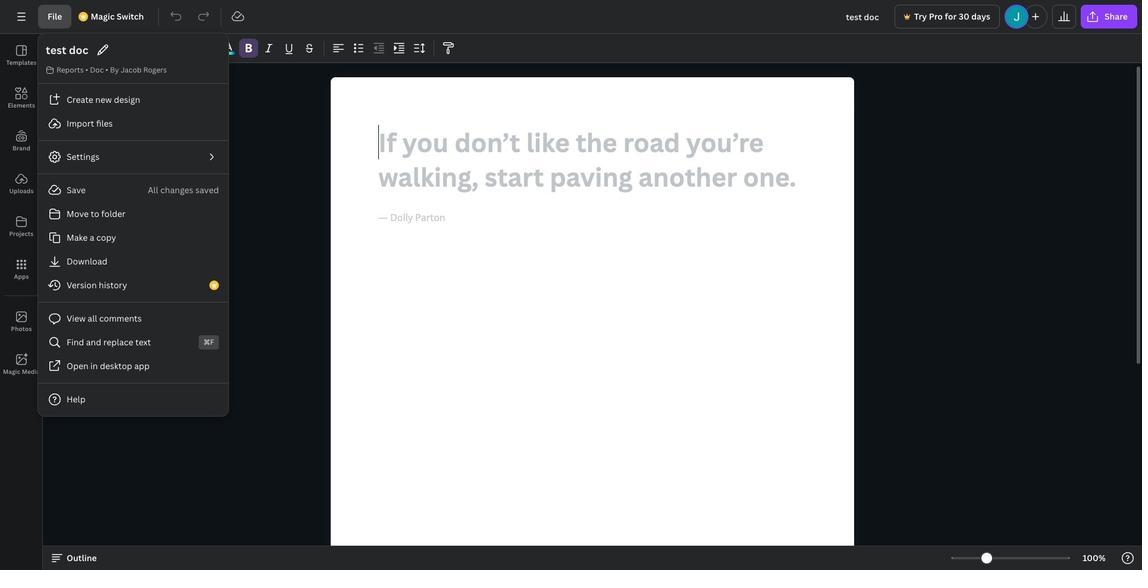 Task type: vqa. For each thing, say whether or not it's contained in the screenshot.
beige simple sign-up sheet link
no



Task type: describe. For each thing, give the bounding box(es) containing it.
Design title text field
[[45, 40, 90, 59]]



Task type: locate. For each thing, give the bounding box(es) containing it.
side panel tab list
[[0, 34, 43, 386]]

None text field
[[331, 77, 854, 570]]

main menu bar
[[0, 0, 1142, 34]]

Design title text field
[[836, 5, 890, 29]]



